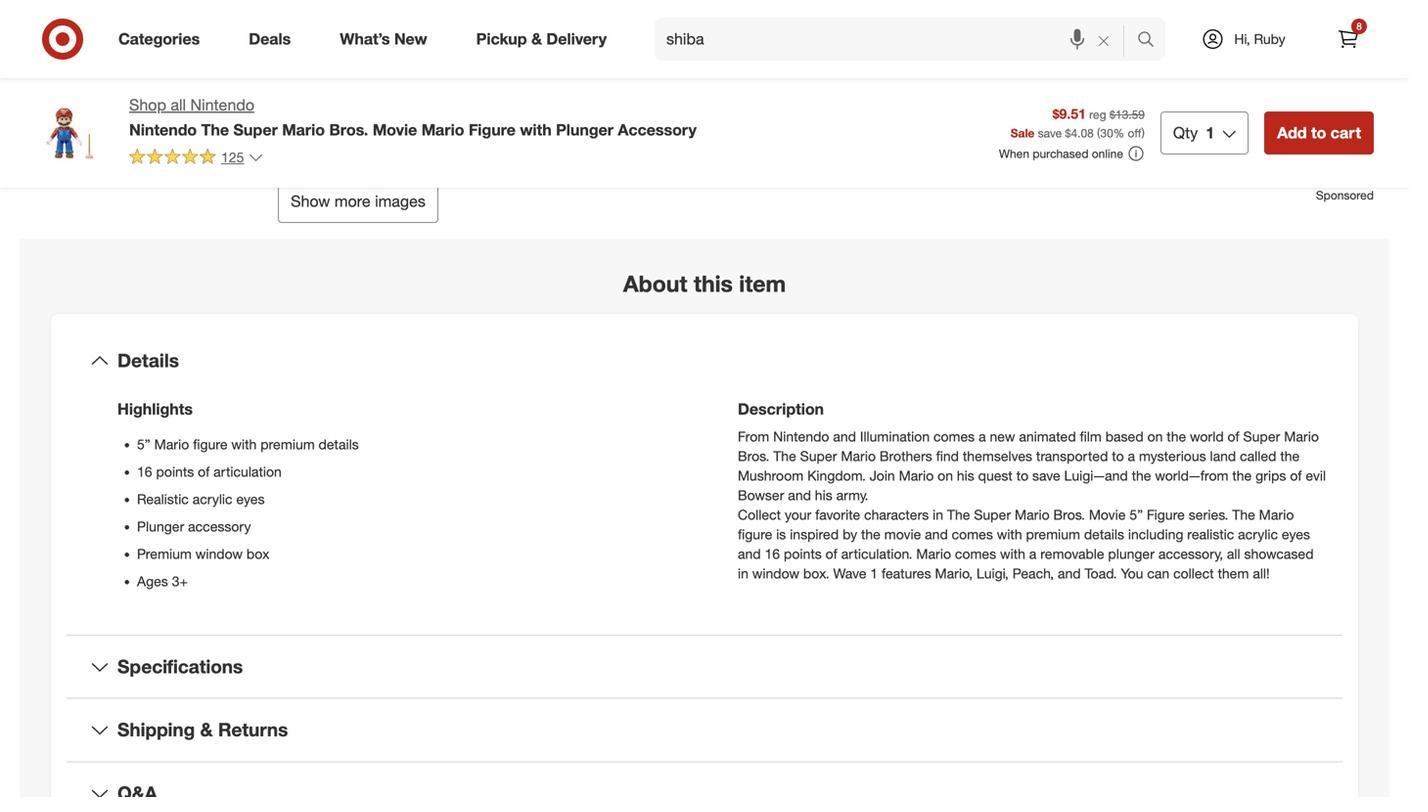 Task type: locate. For each thing, give the bounding box(es) containing it.
of up land
[[1228, 429, 1240, 446]]

1 horizontal spatial points
[[784, 546, 822, 563]]

1 vertical spatial on
[[1148, 429, 1164, 446]]

$9.51
[[1053, 105, 1087, 122]]

figure down collect
[[738, 527, 773, 544]]

super down quest
[[974, 507, 1011, 524]]

sale
[[1011, 126, 1035, 140]]

points inside the description from nintendo and illumination comes a new animated film based on the world of super mario bros.  the super mario brothers find themselves transported to a mysterious land called the mushroom kingdom. join mario on his quest to save luigi—and the world—from the grips of evil bowser and his army. collect your favorite characters in the super mario bros. movie 5" figure series. the mario figure is inspired by the movie and comes with premium details including realistic acrylic eyes and 16 points of articulation.  mario comes with a removable plunger accessory, all showcased in window box.  wave 1 features mario, luigi, peach, and toad. you can collect them all!
[[784, 546, 822, 563]]

grips
[[1256, 468, 1287, 485]]

1 vertical spatial &
[[200, 719, 213, 742]]

0 horizontal spatial 1
[[871, 566, 878, 583]]

illumination
[[860, 429, 930, 446]]

movie inside the description from nintendo and illumination comes a new animated film based on the world of super mario bros.  the super mario brothers find themselves transported to a mysterious land called the mushroom kingdom. join mario on his quest to save luigi—and the world—from the grips of evil bowser and his army. collect your favorite characters in the super mario bros. movie 5" figure series. the mario figure is inspired by the movie and comes with premium details including realistic acrylic eyes and 16 points of articulation.  mario comes with a removable plunger accessory, all showcased in window box.  wave 1 features mario, luigi, peach, and toad. you can collect them all!
[[1090, 507, 1126, 524]]

join
[[870, 468, 896, 485]]

all
[[171, 95, 186, 115], [1228, 546, 1241, 563]]

1 horizontal spatial window
[[753, 566, 800, 583]]

to
[[1312, 123, 1327, 142], [1112, 448, 1125, 465], [1017, 468, 1029, 485]]

realistic
[[137, 491, 189, 508]]

save inside $9.51 reg $13.59 sale save $ 4.08 ( 30 % off )
[[1038, 126, 1062, 140]]

his
[[957, 468, 975, 485], [815, 487, 833, 505]]

What can we help you find? suggestions appear below search field
[[655, 18, 1143, 61]]

nintendo down description
[[774, 429, 830, 446]]

8
[[1357, 20, 1363, 32]]

points up realistic
[[156, 464, 194, 481]]

points down inspired
[[784, 546, 822, 563]]

1 vertical spatial save
[[1033, 468, 1061, 485]]

1 horizontal spatial to
[[1112, 448, 1125, 465]]

bros. down from
[[738, 448, 770, 465]]

acrylic up showcased
[[1239, 527, 1279, 544]]

all right shop
[[171, 95, 186, 115]]

more
[[335, 192, 371, 211]]

0 horizontal spatial movie
[[373, 120, 417, 139]]

shipping & returns
[[117, 719, 288, 742]]

0 vertical spatial in
[[933, 507, 944, 524]]

0 vertical spatial premium
[[261, 436, 315, 454]]

1 horizontal spatial movie
[[1090, 507, 1126, 524]]

1 vertical spatial eyes
[[1282, 527, 1311, 544]]

0 vertical spatial on
[[838, 66, 854, 83]]

with
[[520, 120, 552, 139], [231, 436, 257, 454], [997, 527, 1023, 544], [1001, 546, 1026, 563]]

1 vertical spatial 16
[[765, 546, 780, 563]]

land
[[1211, 448, 1237, 465]]

0 horizontal spatial bros.
[[329, 120, 369, 139]]

image gallery element
[[35, 0, 681, 223]]

0 horizontal spatial premium
[[261, 436, 315, 454]]

removable
[[1041, 546, 1105, 563]]

to down based
[[1112, 448, 1125, 465]]

0 vertical spatial bros.
[[329, 120, 369, 139]]

figure up the including
[[1147, 507, 1185, 524]]

2 horizontal spatial to
[[1312, 123, 1327, 142]]

2 horizontal spatial a
[[1128, 448, 1136, 465]]

save inside the description from nintendo and illumination comes a new animated film based on the world of super mario bros.  the super mario brothers find themselves transported to a mysterious land called the mushroom kingdom. join mario on his quest to save luigi—and the world—from the grips of evil bowser and his army. collect your favorite characters in the super mario bros. movie 5" figure series. the mario figure is inspired by the movie and comes with premium details including realistic acrylic eyes and 16 points of articulation.  mario comes with a removable plunger accessory, all showcased in window box.  wave 1 features mario, luigi, peach, and toad. you can collect them all!
[[1033, 468, 1061, 485]]

movie up images
[[373, 120, 417, 139]]

1 vertical spatial over
[[901, 66, 928, 83]]

& left returns
[[200, 719, 213, 742]]

1 vertical spatial 5"
[[1130, 507, 1144, 524]]

show more images
[[291, 192, 426, 211]]

search button
[[1129, 18, 1176, 65]]

1 horizontal spatial all
[[1228, 546, 1241, 563]]

eyes
[[236, 491, 265, 508], [1282, 527, 1311, 544]]

over up affirm
[[799, 44, 831, 63]]

0 horizontal spatial window
[[196, 546, 243, 563]]

redcard
[[799, 4, 853, 21]]

the inside shop all nintendo nintendo the super mario bros. movie mario figure with plunger accessory
[[201, 120, 229, 139]]

0 vertical spatial save
[[1038, 126, 1062, 140]]

mario up evil
[[1285, 429, 1320, 446]]

the
[[1167, 429, 1187, 446], [1281, 448, 1300, 465], [1132, 468, 1152, 485], [1233, 468, 1252, 485], [862, 527, 881, 544]]

8 link
[[1328, 18, 1371, 61]]

over left $100
[[901, 66, 928, 83]]

figure down pickup
[[469, 120, 516, 139]]

1 horizontal spatial over
[[901, 66, 928, 83]]

super
[[233, 120, 278, 139], [1244, 429, 1281, 446], [801, 448, 838, 465], [974, 507, 1011, 524]]

eyes up showcased
[[1282, 527, 1311, 544]]

and up kingdom.
[[833, 429, 857, 446]]

find
[[937, 448, 959, 465]]

kingdom.
[[808, 468, 866, 485]]

and
[[833, 429, 857, 446], [788, 487, 812, 505], [925, 527, 948, 544], [738, 546, 761, 563], [1058, 566, 1081, 583]]

0 horizontal spatial on
[[838, 66, 854, 83]]

1 vertical spatial figure
[[738, 527, 773, 544]]

1 horizontal spatial plunger
[[556, 120, 614, 139]]

image of nintendo the super mario bros. movie mario figure with plunger accessory image
[[35, 94, 114, 172]]

& inside dropdown button
[[200, 719, 213, 742]]

2 vertical spatial bros.
[[1054, 507, 1086, 524]]

with inside pay over time with affirm on orders over $100
[[768, 66, 795, 83]]

1 horizontal spatial a
[[1030, 546, 1037, 563]]

acrylic down 16 points of articulation
[[193, 491, 233, 508]]

mushroom
[[738, 468, 804, 485]]

0 horizontal spatial his
[[815, 487, 833, 505]]

plunger down realistic
[[137, 519, 184, 536]]

1 vertical spatial a
[[1128, 448, 1136, 465]]

1 vertical spatial comes
[[952, 527, 994, 544]]

with
[[768, 4, 795, 21], [768, 66, 795, 83]]

wave
[[834, 566, 867, 583]]

shop
[[129, 95, 166, 115]]

0 vertical spatial &
[[532, 29, 542, 49]]

to right 'add'
[[1312, 123, 1327, 142]]

0 horizontal spatial &
[[200, 719, 213, 742]]

1 horizontal spatial details
[[1085, 527, 1125, 544]]

& right pickup
[[532, 29, 542, 49]]

eyes down articulation
[[236, 491, 265, 508]]

5" down highlights
[[137, 436, 151, 454]]

acrylic inside the description from nintendo and illumination comes a new animated film based on the world of super mario bros.  the super mario brothers find themselves transported to a mysterious land called the mushroom kingdom. join mario on his quest to save luigi—and the world—from the grips of evil bowser and his army. collect your favorite characters in the super mario bros. movie 5" figure series. the mario figure is inspired by the movie and comes with premium details including realistic acrylic eyes and 16 points of articulation.  mario comes with a removable plunger accessory, all showcased in window box.  wave 1 features mario, luigi, peach, and toad. you can collect them all!
[[1239, 527, 1279, 544]]

window down is
[[753, 566, 800, 583]]

ages 3+
[[137, 574, 188, 591]]

nintendo down shop
[[129, 120, 197, 139]]

plunger
[[556, 120, 614, 139], [137, 519, 184, 536]]

0 vertical spatial eyes
[[236, 491, 265, 508]]

the up 'mario,'
[[948, 507, 971, 524]]

details inside the description from nintendo and illumination comes a new animated film based on the world of super mario bros.  the super mario brothers find themselves transported to a mysterious land called the mushroom kingdom. join mario on his quest to save luigi—and the world—from the grips of evil bowser and his army. collect your favorite characters in the super mario bros. movie 5" figure series. the mario figure is inspired by the movie and comes with premium details including realistic acrylic eyes and 16 points of articulation.  mario comes with a removable plunger accessory, all showcased in window box.  wave 1 features mario, luigi, peach, and toad. you can collect them all!
[[1085, 527, 1125, 544]]

and right movie
[[925, 527, 948, 544]]

0 horizontal spatial details
[[319, 436, 359, 454]]

1 horizontal spatial 5"
[[1130, 507, 1144, 524]]

1 vertical spatial with
[[768, 66, 795, 83]]

& for shipping
[[200, 719, 213, 742]]

comes up luigi, on the right of the page
[[955, 546, 997, 563]]

mario up kingdom.
[[841, 448, 876, 465]]

1 horizontal spatial acrylic
[[1239, 527, 1279, 544]]

super up "125"
[[233, 120, 278, 139]]

box
[[247, 546, 270, 563]]

2 vertical spatial to
[[1017, 468, 1029, 485]]

mario
[[282, 120, 325, 139], [422, 120, 465, 139], [1285, 429, 1320, 446], [154, 436, 189, 454], [841, 448, 876, 465], [899, 468, 934, 485], [1015, 507, 1050, 524], [1260, 507, 1295, 524], [917, 546, 952, 563]]

1 vertical spatial window
[[753, 566, 800, 583]]

acrylic
[[193, 491, 233, 508], [1239, 527, 1279, 544]]

and up the your
[[788, 487, 812, 505]]

a up peach,
[[1030, 546, 1037, 563]]

0 horizontal spatial eyes
[[236, 491, 265, 508]]

his down find
[[957, 468, 975, 485]]

the up mysterious
[[1167, 429, 1187, 446]]

2 vertical spatial comes
[[955, 546, 997, 563]]

comes up find
[[934, 429, 975, 446]]

1 down 'articulation.'
[[871, 566, 878, 583]]

save left $
[[1038, 126, 1062, 140]]

add to cart button
[[1265, 112, 1375, 155]]

highlights
[[117, 400, 193, 419]]

with inside shop all nintendo nintendo the super mario bros. movie mario figure with plunger accessory
[[520, 120, 552, 139]]

0 vertical spatial a
[[979, 429, 987, 446]]

show more images button
[[278, 180, 438, 223]]

hi,
[[1235, 30, 1251, 47]]

2 vertical spatial nintendo
[[774, 429, 830, 446]]

comes up 'mario,'
[[952, 527, 994, 544]]

16 down is
[[765, 546, 780, 563]]

0 horizontal spatial points
[[156, 464, 194, 481]]

0 vertical spatial nintendo
[[190, 95, 255, 115]]

in right characters
[[933, 507, 944, 524]]

0 vertical spatial with
[[768, 4, 795, 21]]

1 vertical spatial all
[[1228, 546, 1241, 563]]

0 vertical spatial figure
[[469, 120, 516, 139]]

on down time
[[838, 66, 854, 83]]

125
[[221, 149, 244, 166]]

1 horizontal spatial 16
[[765, 546, 780, 563]]

1 vertical spatial details
[[1085, 527, 1125, 544]]

2 with from the top
[[768, 66, 795, 83]]

1 vertical spatial acrylic
[[1239, 527, 1279, 544]]

to right quest
[[1017, 468, 1029, 485]]

premium up articulation
[[261, 436, 315, 454]]

0 horizontal spatial in
[[738, 566, 749, 583]]

0 horizontal spatial plunger
[[137, 519, 184, 536]]

on
[[838, 66, 854, 83], [1148, 429, 1164, 446], [938, 468, 954, 485]]

0 vertical spatial acrylic
[[193, 491, 233, 508]]

1 vertical spatial nintendo
[[129, 120, 197, 139]]

cart
[[1331, 123, 1362, 142]]

ages
[[137, 574, 168, 591]]

pickup & delivery link
[[460, 18, 632, 61]]

with down pay
[[768, 66, 795, 83]]

save down transported
[[1033, 468, 1061, 485]]

premium up "removable" at the bottom of the page
[[1027, 527, 1081, 544]]

the up grips
[[1281, 448, 1300, 465]]

0 vertical spatial his
[[957, 468, 975, 485]]

super up called
[[1244, 429, 1281, 446]]

0 vertical spatial 16
[[137, 464, 152, 481]]

nintendo up "125"
[[190, 95, 255, 115]]

1 vertical spatial to
[[1112, 448, 1125, 465]]

0 vertical spatial plunger
[[556, 120, 614, 139]]

of
[[1228, 429, 1240, 446], [198, 464, 210, 481], [1291, 468, 1303, 485], [826, 546, 838, 563]]

figure inside the description from nintendo and illumination comes a new animated film based on the world of super mario bros.  the super mario brothers find themselves transported to a mysterious land called the mushroom kingdom. join mario on his quest to save luigi—and the world—from the grips of evil bowser and his army. collect your favorite characters in the super mario bros. movie 5" figure series. the mario figure is inspired by the movie and comes with premium details including realistic acrylic eyes and 16 points of articulation.  mario comes with a removable plunger accessory, all showcased in window box.  wave 1 features mario, luigi, peach, and toad. you can collect them all!
[[1147, 507, 1185, 524]]

0 horizontal spatial 5"
[[137, 436, 151, 454]]

1 vertical spatial movie
[[1090, 507, 1126, 524]]

figure
[[469, 120, 516, 139], [1147, 507, 1185, 524]]

0 vertical spatial all
[[171, 95, 186, 115]]

1 right qty
[[1206, 123, 1215, 142]]

a left new
[[979, 429, 987, 446]]

1 vertical spatial figure
[[1147, 507, 1185, 524]]

toad.
[[1085, 566, 1118, 583]]

all up them
[[1228, 546, 1241, 563]]

on down find
[[938, 468, 954, 485]]

what's new
[[340, 29, 428, 49]]

1 horizontal spatial eyes
[[1282, 527, 1311, 544]]

realistic acrylic eyes
[[137, 491, 265, 508]]

by
[[843, 527, 858, 544]]

1 with from the top
[[768, 4, 795, 21]]

figure inside shop all nintendo nintendo the super mario bros. movie mario figure with plunger accessory
[[469, 120, 516, 139]]

nintendo
[[190, 95, 255, 115], [129, 120, 197, 139], [774, 429, 830, 446]]

mario down highlights
[[154, 436, 189, 454]]

bros. up 'more'
[[329, 120, 369, 139]]

0 vertical spatial 1
[[1206, 123, 1215, 142]]

search
[[1129, 31, 1176, 50]]

0 horizontal spatial over
[[799, 44, 831, 63]]

in down collect
[[738, 566, 749, 583]]

details button
[[67, 330, 1343, 392]]

is
[[777, 527, 786, 544]]

2 horizontal spatial bros.
[[1054, 507, 1086, 524]]

window down accessory
[[196, 546, 243, 563]]

1 horizontal spatial figure
[[738, 527, 773, 544]]

1 vertical spatial bros.
[[738, 448, 770, 465]]

0 vertical spatial window
[[196, 546, 243, 563]]

add to cart
[[1278, 123, 1362, 142]]

&
[[532, 29, 542, 49], [200, 719, 213, 742]]

nintendo inside the description from nintendo and illumination comes a new animated film based on the world of super mario bros.  the super mario brothers find themselves transported to a mysterious land called the mushroom kingdom. join mario on his quest to save luigi—and the world—from the grips of evil bowser and his army. collect your favorite characters in the super mario bros. movie 5" figure series. the mario figure is inspired by the movie and comes with premium details including realistic acrylic eyes and 16 points of articulation.  mario comes with a removable plunger accessory, all showcased in window box.  wave 1 features mario, luigi, peach, and toad. you can collect them all!
[[774, 429, 830, 446]]

his down kingdom.
[[815, 487, 833, 505]]

with up pay
[[768, 4, 795, 21]]

sponsored
[[1317, 188, 1375, 203]]

series.
[[1189, 507, 1229, 524]]

premium
[[137, 546, 192, 563]]

nintendo the super mario bros. movie mario figure with plunger accessory, 5 of 14 image
[[35, 0, 351, 165]]

1 horizontal spatial bros.
[[738, 448, 770, 465]]

16 up realistic
[[137, 464, 152, 481]]

5" up the including
[[1130, 507, 1144, 524]]

shop all nintendo nintendo the super mario bros. movie mario figure with plunger accessory
[[129, 95, 697, 139]]

0 horizontal spatial to
[[1017, 468, 1029, 485]]

figure up 16 points of articulation
[[193, 436, 228, 454]]

deals
[[249, 29, 291, 49]]

1 vertical spatial points
[[784, 546, 822, 563]]

1 horizontal spatial &
[[532, 29, 542, 49]]

realistic
[[1188, 527, 1235, 544]]

bros. up "removable" at the bottom of the page
[[1054, 507, 1086, 524]]

1 horizontal spatial figure
[[1147, 507, 1185, 524]]

1 horizontal spatial on
[[938, 468, 954, 485]]

your
[[785, 507, 812, 524]]

1 vertical spatial in
[[738, 566, 749, 583]]

window
[[196, 546, 243, 563], [753, 566, 800, 583]]

1 vertical spatial 1
[[871, 566, 878, 583]]

world
[[1191, 429, 1224, 446]]

bros. inside shop all nintendo nintendo the super mario bros. movie mario figure with plunger accessory
[[329, 120, 369, 139]]

16
[[137, 464, 152, 481], [765, 546, 780, 563]]

the up "125"
[[201, 120, 229, 139]]

movie
[[373, 120, 417, 139], [1090, 507, 1126, 524]]

points
[[156, 464, 194, 481], [784, 546, 822, 563]]

save
[[1038, 126, 1062, 140], [1033, 468, 1061, 485]]

0 vertical spatial movie
[[373, 120, 417, 139]]

plunger accessory
[[137, 519, 251, 536]]

plunger left accessory
[[556, 120, 614, 139]]

0 vertical spatial 5"
[[137, 436, 151, 454]]

a down based
[[1128, 448, 1136, 465]]

5"
[[137, 436, 151, 454], [1130, 507, 1144, 524]]

what's
[[340, 29, 390, 49]]

mario,
[[935, 566, 973, 583]]

0 horizontal spatial figure
[[469, 120, 516, 139]]

specifications button
[[67, 636, 1343, 699]]

on up mysterious
[[1148, 429, 1164, 446]]

bros.
[[329, 120, 369, 139], [738, 448, 770, 465], [1054, 507, 1086, 524]]

mario up showcased
[[1260, 507, 1295, 524]]

1 horizontal spatial premium
[[1027, 527, 1081, 544]]

0 vertical spatial to
[[1312, 123, 1327, 142]]

0 horizontal spatial all
[[171, 95, 186, 115]]

0 vertical spatial figure
[[193, 436, 228, 454]]

and down collect
[[738, 546, 761, 563]]

articulation
[[214, 464, 282, 481]]

movie down luigi—and
[[1090, 507, 1126, 524]]

to inside button
[[1312, 123, 1327, 142]]

inspired
[[790, 527, 839, 544]]

on inside pay over time with affirm on orders over $100
[[838, 66, 854, 83]]



Task type: vqa. For each thing, say whether or not it's contained in the screenshot.
Target inside Download the Target app Start earning in store with Wallet and on qualifying app purchases.
no



Task type: describe. For each thing, give the bounding box(es) containing it.
30
[[1101, 126, 1114, 140]]

2 horizontal spatial on
[[1148, 429, 1164, 446]]

1 inside the description from nintendo and illumination comes a new animated film based on the world of super mario bros.  the super mario brothers find themselves transported to a mysterious land called the mushroom kingdom. join mario on his quest to save luigi—and the world—from the grips of evil bowser and his army. collect your favorite characters in the super mario bros. movie 5" figure series. the mario figure is inspired by the movie and comes with premium details including realistic acrylic eyes and 16 points of articulation.  mario comes with a removable plunger accessory, all showcased in window box.  wave 1 features mario, luigi, peach, and toad. you can collect them all!
[[871, 566, 878, 583]]

1 vertical spatial his
[[815, 487, 833, 505]]

specifications
[[117, 656, 243, 678]]

orders
[[858, 66, 897, 83]]

details
[[117, 350, 179, 372]]

& for pickup
[[532, 29, 542, 49]]

categories
[[118, 29, 200, 49]]

the down called
[[1233, 468, 1252, 485]]

0 horizontal spatial 16
[[137, 464, 152, 481]]

5" inside the description from nintendo and illumination comes a new animated film based on the world of super mario bros.  the super mario brothers find themselves transported to a mysterious land called the mushroom kingdom. join mario on his quest to save luigi—and the world—from the grips of evil bowser and his army. collect your favorite characters in the super mario bros. movie 5" figure series. the mario figure is inspired by the movie and comes with premium details including realistic acrylic eyes and 16 points of articulation.  mario comes with a removable plunger accessory, all showcased in window box.  wave 1 features mario, luigi, peach, and toad. you can collect them all!
[[1130, 507, 1144, 524]]

accessory
[[188, 519, 251, 536]]

accessory
[[618, 120, 697, 139]]

luigi,
[[977, 566, 1009, 583]]

can
[[1148, 566, 1170, 583]]

mario down brothers
[[899, 468, 934, 485]]

$13.59
[[1110, 107, 1145, 122]]

0 vertical spatial over
[[799, 44, 831, 63]]

when
[[999, 146, 1030, 161]]

purchased
[[1033, 146, 1089, 161]]

delivery
[[547, 29, 607, 49]]

online
[[1092, 146, 1124, 161]]

eyes inside the description from nintendo and illumination comes a new animated film based on the world of super mario bros.  the super mario brothers find themselves transported to a mysterious land called the mushroom kingdom. join mario on his quest to save luigi—and the world—from the grips of evil bowser and his army. collect your favorite characters in the super mario bros. movie 5" figure series. the mario figure is inspired by the movie and comes with premium details including realistic acrylic eyes and 16 points of articulation.  mario comes with a removable plunger accessory, all showcased in window box.  wave 1 features mario, luigi, peach, and toad. you can collect them all!
[[1282, 527, 1311, 544]]

show
[[291, 192, 330, 211]]

transported
[[1037, 448, 1109, 465]]

bowser
[[738, 487, 785, 505]]

of left evil
[[1291, 468, 1303, 485]]

0 horizontal spatial acrylic
[[193, 491, 233, 508]]

nintendo for shop
[[190, 95, 255, 115]]

the up 'articulation.'
[[862, 527, 881, 544]]

this
[[694, 270, 733, 298]]

3+
[[172, 574, 188, 591]]

of up realistic acrylic eyes
[[198, 464, 210, 481]]

0 horizontal spatial figure
[[193, 436, 228, 454]]

time
[[836, 44, 868, 63]]

based
[[1106, 429, 1144, 446]]

mysterious
[[1140, 448, 1207, 465]]

luigi—and
[[1065, 468, 1129, 485]]

)
[[1142, 126, 1145, 140]]

all!
[[1254, 566, 1270, 583]]

0 vertical spatial details
[[319, 436, 359, 454]]

features
[[882, 566, 932, 583]]

shipping
[[117, 719, 195, 742]]

movie inside shop all nintendo nintendo the super mario bros. movie mario figure with plunger accessory
[[373, 120, 417, 139]]

item
[[739, 270, 786, 298]]

what's new link
[[323, 18, 452, 61]]

description from nintendo and illumination comes a new animated film based on the world of super mario bros.  the super mario brothers find themselves transported to a mysterious land called the mushroom kingdom. join mario on his quest to save luigi—and the world—from the grips of evil bowser and his army. collect your favorite characters in the super mario bros. movie 5" figure series. the mario figure is inspired by the movie and comes with premium details including realistic acrylic eyes and 16 points of articulation.  mario comes with a removable plunger accessory, all showcased in window box.  wave 1 features mario, luigi, peach, and toad. you can collect them all!
[[738, 400, 1327, 583]]

pickup & delivery
[[476, 29, 607, 49]]

0 horizontal spatial a
[[979, 429, 987, 446]]

peach,
[[1013, 566, 1055, 583]]

4.08
[[1072, 126, 1094, 140]]

including
[[1129, 527, 1184, 544]]

deals link
[[232, 18, 316, 61]]

of up box.
[[826, 546, 838, 563]]

$9.51 reg $13.59 sale save $ 4.08 ( 30 % off )
[[1011, 105, 1145, 140]]

1 vertical spatial plunger
[[137, 519, 184, 536]]

super inside shop all nintendo nintendo the super mario bros. movie mario figure with plunger accessory
[[233, 120, 278, 139]]

advertisement region
[[728, 112, 1375, 186]]

nintendo the super mario bros. movie mario figure with plunger accessory, 6 of 14 image
[[366, 0, 681, 165]]

movie
[[885, 527, 922, 544]]

nintendo for description
[[774, 429, 830, 446]]

characters
[[865, 507, 929, 524]]

showcased
[[1245, 546, 1314, 563]]

themselves
[[963, 448, 1033, 465]]

animated
[[1020, 429, 1077, 446]]

window inside the description from nintendo and illumination comes a new animated film based on the world of super mario bros.  the super mario brothers find themselves transported to a mysterious land called the mushroom kingdom. join mario on his quest to save luigi—and the world—from the grips of evil bowser and his army. collect your favorite characters in the super mario bros. movie 5" figure series. the mario figure is inspired by the movie and comes with premium details including realistic acrylic eyes and 16 points of articulation.  mario comes with a removable plunger accessory, all showcased in window box.  wave 1 features mario, luigi, peach, and toad. you can collect them all!
[[753, 566, 800, 583]]

description
[[738, 400, 824, 419]]

you
[[1121, 566, 1144, 583]]

mario up 'mario,'
[[917, 546, 952, 563]]

the up mushroom
[[774, 448, 797, 465]]

from
[[738, 429, 770, 446]]

$100
[[931, 66, 961, 83]]

1 horizontal spatial in
[[933, 507, 944, 524]]

premium inside the description from nintendo and illumination comes a new animated film based on the world of super mario bros.  the super mario brothers find themselves transported to a mysterious land called the mushroom kingdom. join mario on his quest to save luigi—and the world—from the grips of evil bowser and his army. collect your favorite characters in the super mario bros. movie 5" figure series. the mario figure is inspired by the movie and comes with premium details including realistic acrylic eyes and 16 points of articulation.  mario comes with a removable plunger accessory, all showcased in window box.  wave 1 features mario, luigi, peach, and toad. you can collect them all!
[[1027, 527, 1081, 544]]

16 inside the description from nintendo and illumination comes a new animated film based on the world of super mario bros.  the super mario brothers find themselves transported to a mysterious land called the mushroom kingdom. join mario on his quest to save luigi—and the world—from the grips of evil bowser and his army. collect your favorite characters in the super mario bros. movie 5" figure series. the mario figure is inspired by the movie and comes with premium details including realistic acrylic eyes and 16 points of articulation.  mario comes with a removable plunger accessory, all showcased in window box.  wave 1 features mario, luigi, peach, and toad. you can collect them all!
[[765, 546, 780, 563]]

qty 1
[[1174, 123, 1215, 142]]

mario up "removable" at the bottom of the page
[[1015, 507, 1050, 524]]

mario up images
[[422, 120, 465, 139]]

5" mario figure with premium details
[[137, 436, 359, 454]]

super up kingdom.
[[801, 448, 838, 465]]

called
[[1241, 448, 1277, 465]]

all inside the description from nintendo and illumination comes a new animated film based on the world of super mario bros.  the super mario brothers find themselves transported to a mysterious land called the mushroom kingdom. join mario on his quest to save luigi—and the world—from the grips of evil bowser and his army. collect your favorite characters in the super mario bros. movie 5" figure series. the mario figure is inspired by the movie and comes with premium details including realistic acrylic eyes and 16 points of articulation.  mario comes with a removable plunger accessory, all showcased in window box.  wave 1 features mario, luigi, peach, and toad. you can collect them all!
[[1228, 546, 1241, 563]]

returns
[[218, 719, 288, 742]]

pickup
[[476, 29, 527, 49]]

all inside shop all nintendo nintendo the super mario bros. movie mario figure with plunger accessory
[[171, 95, 186, 115]]

%
[[1114, 126, 1125, 140]]

images
[[375, 192, 426, 211]]

2 vertical spatial on
[[938, 468, 954, 485]]

reg
[[1090, 107, 1107, 122]]

plunger
[[1109, 546, 1155, 563]]

and down "removable" at the bottom of the page
[[1058, 566, 1081, 583]]

1 horizontal spatial 1
[[1206, 123, 1215, 142]]

mario up show
[[282, 120, 325, 139]]

the right series.
[[1233, 507, 1256, 524]]

about
[[624, 270, 688, 298]]

brothers
[[880, 448, 933, 465]]

0 vertical spatial comes
[[934, 429, 975, 446]]

collect
[[1174, 566, 1215, 583]]

the down mysterious
[[1132, 468, 1152, 485]]

(
[[1098, 126, 1101, 140]]

premium window box
[[137, 546, 270, 563]]

off
[[1128, 126, 1142, 140]]

when purchased online
[[999, 146, 1124, 161]]

plunger inside shop all nintendo nintendo the super mario bros. movie mario figure with plunger accessory
[[556, 120, 614, 139]]

collect
[[738, 507, 781, 524]]

qty
[[1174, 123, 1199, 142]]

0 vertical spatial points
[[156, 464, 194, 481]]

figure inside the description from nintendo and illumination comes a new animated film based on the world of super mario bros.  the super mario brothers find themselves transported to a mysterious land called the mushroom kingdom. join mario on his quest to save luigi—and the world—from the grips of evil bowser and his army. collect your favorite characters in the super mario bros. movie 5" figure series. the mario figure is inspired by the movie and comes with premium details including realistic acrylic eyes and 16 points of articulation.  mario comes with a removable plunger accessory, all showcased in window box.  wave 1 features mario, luigi, peach, and toad. you can collect them all!
[[738, 527, 773, 544]]

accessory,
[[1159, 546, 1224, 563]]

shipping & returns button
[[67, 700, 1343, 762]]

film
[[1080, 429, 1102, 446]]

with redcard
[[768, 4, 853, 21]]

articulation.
[[842, 546, 913, 563]]



